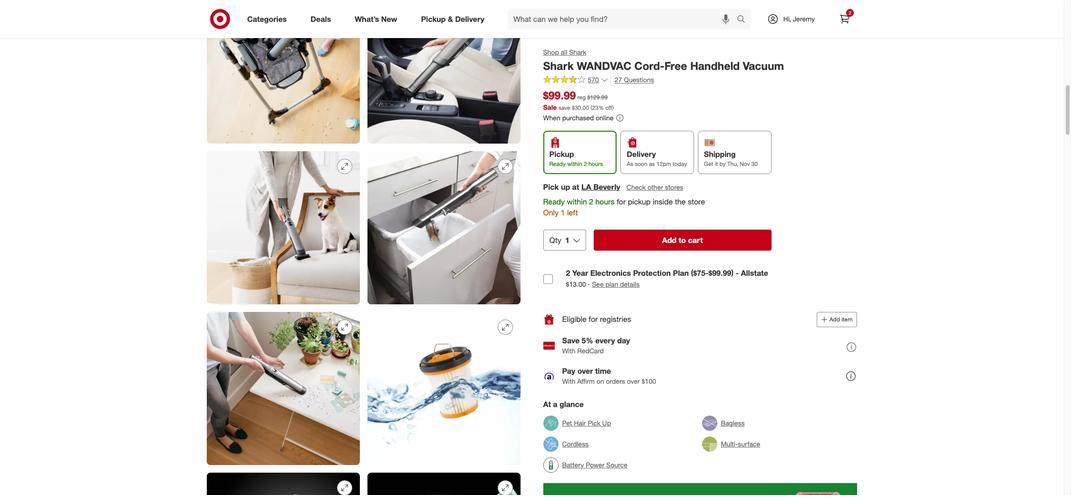 Task type: describe. For each thing, give the bounding box(es) containing it.
add item button
[[818, 312, 858, 327]]

only
[[544, 208, 559, 218]]

item
[[842, 316, 854, 323]]

$99.99 reg $129.99 sale save $ 30.00 ( 23 % off )
[[544, 88, 615, 112]]

shark wandvac cord-free handheld vacuum, 6 of 18 image
[[368, 0, 521, 144]]

($75-
[[692, 268, 709, 278]]

store
[[689, 197, 706, 207]]

all
[[561, 48, 568, 56]]

check other stores button
[[627, 182, 685, 193]]

multi-surface
[[722, 440, 761, 448]]

(
[[591, 104, 593, 112]]

categories
[[247, 14, 287, 24]]

1 vertical spatial shark
[[544, 59, 574, 72]]

left
[[568, 208, 579, 218]]

cordless button
[[544, 434, 589, 455]]

pick inside pet hair pick up button
[[589, 419, 601, 427]]

pay
[[563, 367, 576, 376]]

at a glance
[[544, 400, 584, 409]]

thu,
[[728, 160, 739, 168]]

what's
[[355, 14, 379, 24]]

battery power source button
[[544, 455, 628, 476]]

by
[[720, 160, 726, 168]]

see plan details button
[[593, 280, 640, 289]]

2 right 'jeremy'
[[849, 10, 852, 16]]

pickup ready within 2 hours
[[550, 150, 604, 168]]

year
[[573, 268, 589, 278]]

la beverly button
[[582, 182, 621, 193]]

a
[[554, 400, 558, 409]]

0 vertical spatial shark
[[570, 48, 587, 56]]

pet
[[563, 419, 573, 427]]

cart
[[689, 236, 704, 245]]

add to cart button
[[594, 230, 772, 251]]

off
[[606, 104, 613, 112]]

-
[[737, 268, 740, 278]]

23
[[593, 104, 599, 112]]

plan
[[674, 268, 690, 278]]

what's new
[[355, 14, 398, 24]]

pickup & delivery link
[[413, 9, 497, 29]]

wandvac
[[578, 59, 632, 72]]

save
[[563, 336, 580, 346]]

pickup
[[629, 197, 651, 207]]

beverly
[[594, 182, 621, 192]]

delivery inside delivery as soon as 12pm today
[[627, 150, 657, 159]]

as
[[650, 160, 656, 168]]

add item
[[830, 316, 854, 323]]

27 questions link
[[611, 75, 655, 85]]

27
[[615, 76, 623, 84]]

affirm
[[578, 378, 595, 386]]

when purchased online
[[544, 114, 614, 122]]

What can we help you find? suggestions appear below search field
[[508, 9, 740, 29]]

vacuum
[[744, 59, 785, 72]]

qty
[[550, 236, 562, 245]]

0 horizontal spatial for
[[589, 315, 599, 324]]

to
[[679, 236, 687, 245]]

protection
[[634, 268, 672, 278]]

ready inside pickup ready within 2 hours
[[550, 160, 566, 168]]

1 horizontal spatial 1
[[566, 236, 570, 245]]

2 link
[[835, 9, 856, 29]]

qty 1
[[550, 236, 570, 245]]

multi-
[[722, 440, 739, 448]]

battery
[[563, 461, 585, 469]]

bagless button
[[703, 413, 746, 434]]

$100
[[642, 378, 657, 386]]

27 questions
[[615, 76, 655, 84]]

when
[[544, 114, 561, 122]]

inside
[[654, 197, 674, 207]]

within inside pickup ready within 2 hours
[[568, 160, 583, 168]]

handheld
[[691, 59, 741, 72]]

orders
[[607, 378, 626, 386]]

$129.99
[[588, 94, 608, 101]]

pay over time with affirm on orders over $100
[[563, 367, 657, 386]]

jeremy
[[794, 15, 816, 23]]

$99.99)
[[709, 268, 734, 278]]

for inside "ready within 2 hours for pickup inside the store only 1 left"
[[617, 197, 627, 207]]

pickup for &
[[421, 14, 446, 24]]

electronics
[[591, 268, 632, 278]]

other
[[648, 183, 664, 191]]

check other stores
[[627, 183, 684, 191]]

search
[[733, 15, 756, 25]]

570
[[589, 76, 600, 84]]

today
[[673, 160, 688, 168]]

shark wandvac cord-free handheld vacuum, 7 of 18 image
[[207, 151, 360, 305]]



Task type: vqa. For each thing, say whether or not it's contained in the screenshot.
out
no



Task type: locate. For each thing, give the bounding box(es) containing it.
1 right the qty
[[566, 236, 570, 245]]

for
[[617, 197, 627, 207], [589, 315, 599, 324]]

new
[[382, 14, 398, 24]]

sale
[[544, 103, 557, 112]]

0 horizontal spatial add
[[663, 236, 677, 245]]

None checkbox
[[544, 275, 553, 284]]

the
[[676, 197, 687, 207]]

1 horizontal spatial pickup
[[550, 150, 575, 159]]

0 vertical spatial pick
[[544, 182, 560, 192]]

with
[[563, 347, 576, 355], [563, 378, 576, 386]]

1 left left
[[561, 208, 566, 218]]

redcard
[[578, 347, 605, 355]]

surface
[[739, 440, 761, 448]]

ready inside "ready within 2 hours for pickup inside the store only 1 left"
[[544, 197, 566, 207]]

online
[[597, 114, 614, 122]]

cord-
[[635, 59, 665, 72]]

source
[[607, 461, 628, 469]]

2 inside 2 year electronics protection plan ($75-$99.99) - allstate $13.00 · see plan details
[[567, 268, 571, 278]]

shark down all
[[544, 59, 574, 72]]

save 5% every day with redcard
[[563, 336, 631, 355]]

0 horizontal spatial delivery
[[456, 14, 485, 24]]

shipping
[[705, 150, 737, 159]]

multi-surface button
[[703, 434, 761, 455]]

questions
[[625, 76, 655, 84]]

what's new link
[[347, 9, 409, 29]]

2 up la
[[584, 160, 588, 168]]

details
[[621, 280, 640, 288]]

shark wandvac cord-free handheld vacuum, 8 of 18 image
[[368, 151, 521, 305]]

2 inside pickup ready within 2 hours
[[584, 160, 588, 168]]

2 inside "ready within 2 hours for pickup inside the store only 1 left"
[[590, 197, 594, 207]]

1 vertical spatial for
[[589, 315, 599, 324]]

pickup up "up" at top
[[550, 150, 575, 159]]

0 horizontal spatial over
[[578, 367, 594, 376]]

day
[[618, 336, 631, 346]]

0 vertical spatial add
[[663, 236, 677, 245]]

add for add to cart
[[663, 236, 677, 245]]

soon
[[636, 160, 648, 168]]

advertisement region
[[544, 483, 858, 495]]

deals
[[311, 14, 331, 24]]

2 with from the top
[[563, 378, 576, 386]]

up
[[562, 182, 571, 192]]

deals link
[[303, 9, 343, 29]]

pet hair pick up button
[[544, 413, 612, 434]]

pickup for ready
[[550, 150, 575, 159]]

·
[[588, 279, 591, 289]]

0 vertical spatial over
[[578, 367, 594, 376]]

1 vertical spatial within
[[568, 197, 588, 207]]

1 vertical spatial pick
[[589, 419, 601, 427]]

0 vertical spatial 1
[[561, 208, 566, 218]]

get
[[705, 160, 714, 168]]

add left to
[[663, 236, 677, 245]]

free
[[665, 59, 688, 72]]

within inside "ready within 2 hours for pickup inside the store only 1 left"
[[568, 197, 588, 207]]

2
[[849, 10, 852, 16], [584, 160, 588, 168], [590, 197, 594, 207], [567, 268, 571, 278]]

add for add item
[[830, 316, 841, 323]]

plan
[[606, 280, 619, 288]]

save
[[559, 104, 571, 112]]

1 horizontal spatial add
[[830, 316, 841, 323]]

1 vertical spatial hours
[[596, 197, 615, 207]]

glance
[[560, 400, 584, 409]]

shark
[[570, 48, 587, 56], [544, 59, 574, 72]]

delivery
[[456, 14, 485, 24], [627, 150, 657, 159]]

purchased
[[563, 114, 595, 122]]

1
[[561, 208, 566, 218], [566, 236, 570, 245]]

ready up only on the right top
[[544, 197, 566, 207]]

1 vertical spatial over
[[628, 378, 641, 386]]

pickup
[[421, 14, 446, 24], [550, 150, 575, 159]]

with down 'pay' at the right of the page
[[563, 378, 576, 386]]

it
[[716, 160, 719, 168]]

shark wandvac cord-free handheld vacuum, 5 of 18 image
[[207, 0, 360, 144]]

see
[[593, 280, 604, 288]]

pickup & delivery
[[421, 14, 485, 24]]

within up at
[[568, 160, 583, 168]]

registries
[[601, 315, 632, 324]]

power
[[587, 461, 605, 469]]

over left '$100'
[[628, 378, 641, 386]]

&
[[448, 14, 453, 24]]

1 vertical spatial pickup
[[550, 150, 575, 159]]

every
[[596, 336, 616, 346]]

1 vertical spatial delivery
[[627, 150, 657, 159]]

add left item
[[830, 316, 841, 323]]

0 vertical spatial delivery
[[456, 14, 485, 24]]

with inside the save 5% every day with redcard
[[563, 347, 576, 355]]

at
[[544, 400, 552, 409]]

30
[[752, 160, 759, 168]]

within
[[568, 160, 583, 168], [568, 197, 588, 207]]

0 horizontal spatial 1
[[561, 208, 566, 218]]

over up the affirm at the bottom right
[[578, 367, 594, 376]]

cordless
[[563, 440, 589, 448]]

0 vertical spatial hours
[[589, 160, 604, 168]]

stores
[[666, 183, 684, 191]]

0 vertical spatial with
[[563, 347, 576, 355]]

hi, jeremy
[[784, 15, 816, 23]]

with down 'save'
[[563, 347, 576, 355]]

hours up la beverly button at top right
[[589, 160, 604, 168]]

570 link
[[544, 75, 609, 86]]

pet hair pick up
[[563, 419, 612, 427]]

up
[[603, 419, 612, 427]]

within up left
[[568, 197, 588, 207]]

delivery right &
[[456, 14, 485, 24]]

search button
[[733, 9, 756, 31]]

reg
[[578, 94, 586, 101]]

1 vertical spatial ready
[[544, 197, 566, 207]]

1 vertical spatial add
[[830, 316, 841, 323]]

hi,
[[784, 15, 792, 23]]

hours inside "ready within 2 hours for pickup inside the store only 1 left"
[[596, 197, 615, 207]]

with inside pay over time with affirm on orders over $100
[[563, 378, 576, 386]]

shark wandvac cord-free handheld vacuum, 10 of 18 image
[[368, 312, 521, 465]]

add
[[663, 236, 677, 245], [830, 316, 841, 323]]

1 horizontal spatial delivery
[[627, 150, 657, 159]]

eligible
[[563, 315, 587, 324]]

shark right all
[[570, 48, 587, 56]]

hair
[[575, 419, 587, 427]]

0 vertical spatial for
[[617, 197, 627, 207]]

1 vertical spatial with
[[563, 378, 576, 386]]

la
[[582, 182, 592, 192]]

ready within 2 hours for pickup inside the store only 1 left
[[544, 197, 706, 218]]

30.00
[[575, 104, 590, 112]]

0 vertical spatial within
[[568, 160, 583, 168]]

1 horizontal spatial over
[[628, 378, 641, 386]]

pick left up
[[589, 419, 601, 427]]

pick left "up" at top
[[544, 182, 560, 192]]

for left pickup
[[617, 197, 627, 207]]

bagless
[[722, 419, 746, 427]]

1 within from the top
[[568, 160, 583, 168]]

0 vertical spatial pickup
[[421, 14, 446, 24]]

0 vertical spatial ready
[[550, 160, 566, 168]]

hours inside pickup ready within 2 hours
[[589, 160, 604, 168]]

add inside button
[[663, 236, 677, 245]]

categories link
[[239, 9, 299, 29]]

1 inside "ready within 2 hours for pickup inside the store only 1 left"
[[561, 208, 566, 218]]

at
[[573, 182, 580, 192]]

add inside button
[[830, 316, 841, 323]]

ready up "up" at top
[[550, 160, 566, 168]]

5%
[[582, 336, 594, 346]]

shark wandvac cord-free handheld vacuum, 11 of 18 image
[[207, 473, 360, 495]]

2 within from the top
[[568, 197, 588, 207]]

add to cart
[[663, 236, 704, 245]]

2 year electronics protection plan ($75-$99.99) - allstate $13.00 · see plan details
[[567, 268, 769, 289]]

shark wandvac cord-free handheld vacuum, 9 of 18 image
[[207, 312, 360, 465]]

2 left year
[[567, 268, 571, 278]]

delivery up soon
[[627, 150, 657, 159]]

for right eligible
[[589, 315, 599, 324]]

0 horizontal spatial pick
[[544, 182, 560, 192]]

1 vertical spatial 1
[[566, 236, 570, 245]]

$99.99
[[544, 88, 577, 102]]

%
[[599, 104, 605, 112]]

shop
[[544, 48, 560, 56]]

1 horizontal spatial pick
[[589, 419, 601, 427]]

pickup inside pickup ready within 2 hours
[[550, 150, 575, 159]]

shark wandvac cord-free handheld vacuum, 12 of 18 image
[[368, 473, 521, 495]]

$13.00
[[567, 280, 587, 288]]

$
[[573, 104, 575, 112]]

2 down la
[[590, 197, 594, 207]]

0 horizontal spatial pickup
[[421, 14, 446, 24]]

pickup left &
[[421, 14, 446, 24]]

delivery as soon as 12pm today
[[627, 150, 688, 168]]

hours down beverly
[[596, 197, 615, 207]]

1 with from the top
[[563, 347, 576, 355]]

1 horizontal spatial for
[[617, 197, 627, 207]]



